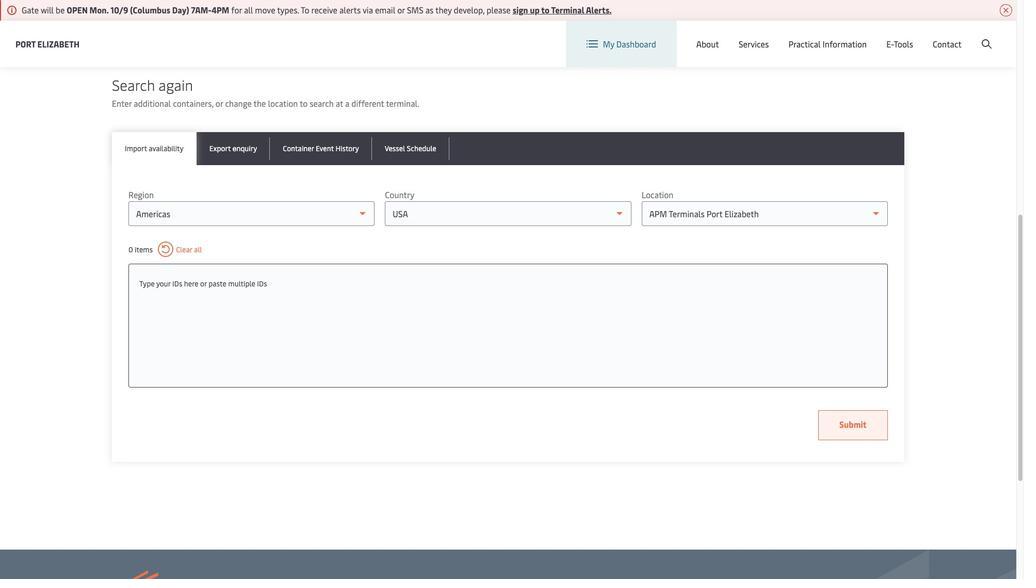Task type: locate. For each thing, give the bounding box(es) containing it.
or right here
[[200, 279, 207, 289]]

0 horizontal spatial information
[[138, 16, 182, 27]]

clear
[[176, 244, 192, 254]]

or up switch location
[[756, 3, 764, 14]]

menu
[[844, 30, 865, 42]]

port elizabeth
[[15, 38, 80, 49]]

e-tools button
[[887, 21, 914, 67]]

tab list
[[112, 132, 905, 165]]

for inside due care has been taken to ensure container and vessel information is as accurate as possible. apm terminals does not however assume any liability for the correctness or completeness of the information provided.
[[684, 3, 695, 14]]

contact
[[933, 38, 962, 50]]

is
[[389, 3, 395, 14]]

email
[[375, 4, 396, 15]]

enter
[[112, 98, 132, 109]]

additional
[[134, 98, 171, 109]]

the left correctness
[[697, 3, 709, 14]]

gate
[[22, 4, 39, 15]]

for
[[684, 3, 695, 14], [231, 4, 242, 15]]

all
[[244, 4, 253, 15], [194, 244, 202, 254]]

to inside due care has been taken to ensure container and vessel information is as accurate as possible. apm terminals does not however assume any liability for the correctness or completeness of the information provided.
[[229, 3, 237, 14]]

as right 'is'
[[397, 3, 405, 14]]

my
[[603, 38, 615, 50]]

2 horizontal spatial to
[[542, 4, 550, 15]]

multiple
[[228, 279, 255, 289]]

tools
[[894, 38, 914, 50]]

export
[[209, 143, 231, 153]]

please
[[487, 4, 511, 15]]

the right of
[[829, 3, 841, 14]]

1 horizontal spatial for
[[684, 3, 695, 14]]

liability
[[655, 3, 682, 14]]

clear all button
[[158, 242, 202, 257]]

has
[[172, 3, 185, 14]]

port elizabeth link
[[15, 37, 80, 50]]

containers,
[[173, 98, 214, 109]]

port
[[15, 38, 36, 49]]

information left 'is'
[[343, 3, 387, 14]]

global menu button
[[795, 20, 875, 51]]

2 ids from the left
[[257, 279, 267, 289]]

dashboard
[[617, 38, 656, 50]]

however
[[576, 3, 608, 14]]

or
[[756, 3, 764, 14], [398, 4, 405, 15], [216, 98, 223, 109], [200, 279, 207, 289]]

elizabeth
[[37, 38, 80, 49]]

all right "clear"
[[194, 244, 202, 254]]

login
[[914, 30, 934, 42]]

2 horizontal spatial the
[[829, 3, 841, 14]]

switch location
[[726, 30, 785, 41]]

information down care
[[138, 16, 182, 27]]

0 horizontal spatial ids
[[172, 279, 182, 289]]

for right 4pm
[[231, 4, 242, 15]]

1 horizontal spatial ids
[[257, 279, 267, 289]]

assume
[[610, 3, 638, 14]]

as left they
[[426, 4, 434, 15]]

my dashboard button
[[587, 21, 656, 67]]

close alert image
[[1000, 4, 1013, 17]]

0 horizontal spatial to
[[229, 3, 237, 14]]

0 horizontal spatial all
[[194, 244, 202, 254]]

as right accurate
[[441, 3, 449, 14]]

global
[[818, 30, 842, 42]]

all left "move"
[[244, 4, 253, 15]]

apmt footer logo image
[[112, 570, 264, 579]]

1 horizontal spatial to
[[300, 98, 308, 109]]

global menu
[[818, 30, 865, 42]]

services
[[739, 38, 769, 50]]

to left search
[[300, 98, 308, 109]]

1 vertical spatial all
[[194, 244, 202, 254]]

sms
[[407, 4, 424, 15]]

location
[[753, 30, 785, 41], [642, 189, 674, 200]]

ids right multiple
[[257, 279, 267, 289]]

terminal
[[551, 4, 585, 15]]

0 vertical spatial information
[[343, 3, 387, 14]]

the right 'change'
[[254, 98, 266, 109]]

0 vertical spatial all
[[244, 4, 253, 15]]

0 vertical spatial location
[[753, 30, 785, 41]]

or left 'change'
[[216, 98, 223, 109]]

for right liability
[[684, 3, 695, 14]]

of
[[819, 3, 827, 14]]

accurate
[[407, 3, 439, 14]]

services button
[[739, 21, 769, 67]]

provided.
[[184, 16, 218, 27]]

practical
[[789, 38, 821, 50]]

to right taken
[[229, 3, 237, 14]]

about button
[[697, 21, 719, 67]]

as
[[397, 3, 405, 14], [441, 3, 449, 14], [426, 4, 434, 15]]

export еnquiry button
[[197, 132, 270, 165]]

to right up
[[542, 4, 550, 15]]

1 vertical spatial location
[[642, 189, 674, 200]]

change
[[225, 98, 252, 109]]

switch
[[726, 30, 751, 41]]

ids right your
[[172, 279, 182, 289]]

move
[[255, 4, 275, 15]]

import availability
[[125, 143, 184, 153]]

the
[[697, 3, 709, 14], [829, 3, 841, 14], [254, 98, 266, 109]]

a
[[345, 98, 350, 109]]

care
[[154, 3, 170, 14]]

1 horizontal spatial as
[[426, 4, 434, 15]]

login / create account link
[[895, 21, 997, 51]]

alerts
[[340, 4, 361, 15]]

e-
[[887, 38, 894, 50]]

here
[[184, 279, 199, 289]]

be
[[56, 4, 65, 15]]

location
[[268, 98, 298, 109]]

via
[[363, 4, 373, 15]]

vessel schedule
[[385, 143, 437, 153]]

0 items
[[129, 244, 153, 254]]

1 vertical spatial information
[[138, 16, 182, 27]]

to
[[229, 3, 237, 14], [542, 4, 550, 15], [300, 98, 308, 109]]

will
[[41, 4, 54, 15]]

to
[[301, 4, 310, 15]]

0
[[129, 244, 133, 254]]

0 horizontal spatial the
[[254, 98, 266, 109]]

due
[[138, 3, 152, 14]]

the inside search again enter additional containers, or change the location to search at a different terminal.
[[254, 98, 266, 109]]



Task type: describe. For each thing, give the bounding box(es) containing it.
sign
[[513, 4, 528, 15]]

0 horizontal spatial as
[[397, 3, 405, 14]]

1 horizontal spatial information
[[343, 3, 387, 14]]

container
[[283, 143, 314, 153]]

availability
[[149, 143, 184, 153]]

search again enter additional containers, or change the location to search at a different terminal.
[[112, 75, 420, 109]]

history
[[336, 143, 359, 153]]

and
[[303, 3, 317, 14]]

practical information button
[[789, 21, 867, 67]]

your
[[156, 279, 171, 289]]

does
[[542, 3, 560, 14]]

again
[[159, 75, 193, 94]]

up
[[530, 4, 540, 15]]

1 ids from the left
[[172, 279, 182, 289]]

submit button
[[819, 410, 888, 440]]

gate will be open mon. 10/9 (columbus day) 7am-4pm for all move types. to receive alerts via email or sms as they develop, please sign up to terminal alerts.
[[22, 4, 612, 15]]

at
[[336, 98, 343, 109]]

my dashboard
[[603, 38, 656, 50]]

paste
[[209, 279, 227, 289]]

vessel
[[319, 3, 341, 14]]

all inside button
[[194, 244, 202, 254]]

submit
[[840, 419, 867, 430]]

(columbus
[[130, 4, 170, 15]]

1 horizontal spatial location
[[753, 30, 785, 41]]

type your ids here or paste multiple ids
[[139, 279, 267, 289]]

alerts.
[[586, 4, 612, 15]]

taken
[[207, 3, 228, 14]]

tab list containing import availability
[[112, 132, 905, 165]]

search
[[112, 75, 155, 94]]

container event history
[[283, 143, 359, 153]]

export еnquiry
[[209, 143, 257, 153]]

container
[[266, 3, 301, 14]]

about
[[697, 38, 719, 50]]

1 horizontal spatial all
[[244, 4, 253, 15]]

types.
[[277, 4, 299, 15]]

clear all
[[176, 244, 202, 254]]

4pm
[[212, 4, 229, 15]]

any
[[640, 3, 653, 14]]

contact button
[[933, 21, 962, 67]]

type
[[139, 279, 155, 289]]

vessel schedule button
[[372, 132, 449, 165]]

country
[[385, 189, 415, 200]]

container event history button
[[270, 132, 372, 165]]

search
[[310, 98, 334, 109]]

2 horizontal spatial as
[[441, 3, 449, 14]]

apm
[[485, 3, 503, 14]]

not
[[562, 3, 574, 14]]

0 horizontal spatial location
[[642, 189, 674, 200]]

import availability button
[[112, 132, 197, 165]]

receive
[[312, 4, 338, 15]]

been
[[187, 3, 205, 14]]

switch location button
[[710, 30, 785, 41]]

0 horizontal spatial for
[[231, 4, 242, 15]]

or inside search again enter additional containers, or change the location to search at a different terminal.
[[216, 98, 223, 109]]

create
[[941, 30, 965, 42]]

10/9
[[111, 4, 128, 15]]

event
[[316, 143, 334, 153]]

completeness
[[766, 3, 817, 14]]

open
[[67, 4, 88, 15]]

or inside due care has been taken to ensure container and vessel information is as accurate as possible. apm terminals does not however assume any liability for the correctness or completeness of the information provided.
[[756, 3, 764, 14]]

account
[[967, 30, 997, 42]]

correctness
[[711, 3, 754, 14]]

sign up to terminal alerts. link
[[513, 4, 612, 15]]

terminal.
[[386, 98, 420, 109]]

еnquiry
[[233, 143, 257, 153]]

terminals
[[504, 3, 540, 14]]

to inside search again enter additional containers, or change the location to search at a different terminal.
[[300, 98, 308, 109]]

due care has been taken to ensure container and vessel information is as accurate as possible. apm terminals does not however assume any liability for the correctness or completeness of the information provided.
[[138, 3, 841, 27]]

1 horizontal spatial the
[[697, 3, 709, 14]]

7am-
[[191, 4, 212, 15]]

information
[[823, 38, 867, 50]]

different
[[352, 98, 384, 109]]

mon.
[[90, 4, 109, 15]]

schedule
[[407, 143, 437, 153]]

day)
[[172, 4, 189, 15]]

e-tools
[[887, 38, 914, 50]]

or right 'is'
[[398, 4, 405, 15]]

items
[[135, 244, 153, 254]]

ensure
[[239, 3, 264, 14]]



Task type: vqa. For each thing, say whether or not it's contained in the screenshot.
topmost flat
no



